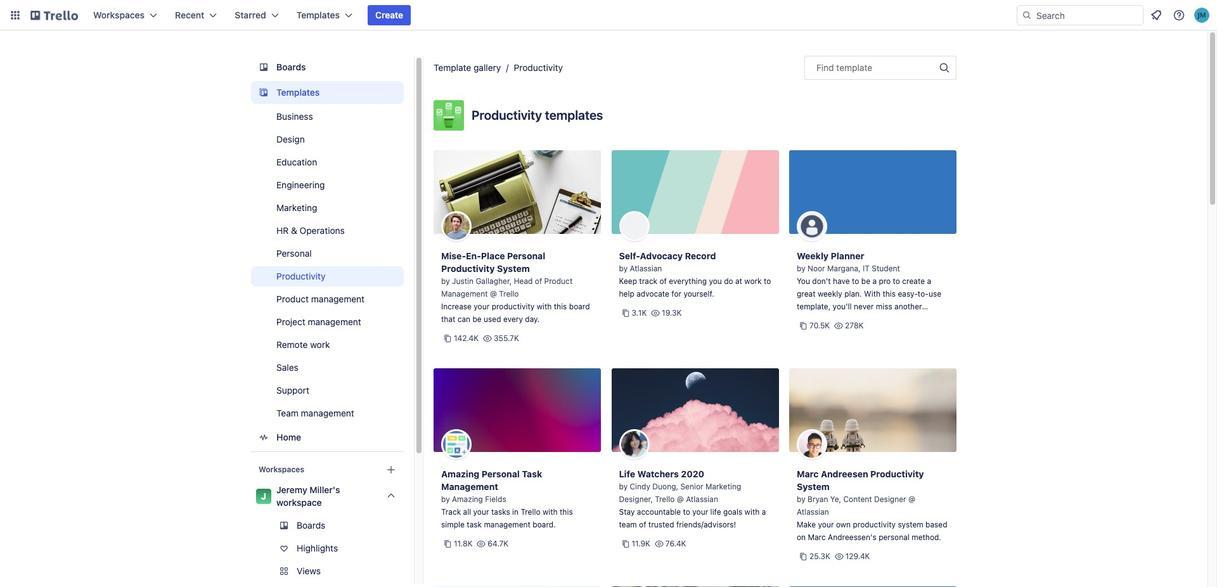 Task type: locate. For each thing, give the bounding box(es) containing it.
search image
[[1023, 10, 1033, 20]]

of right head
[[535, 277, 542, 286]]

0 vertical spatial templates
[[297, 10, 340, 20]]

by up the 'you'
[[797, 264, 806, 273]]

0 horizontal spatial work
[[310, 339, 330, 350]]

workspaces button
[[86, 5, 165, 25]]

of right team
[[639, 520, 647, 530]]

atlassian down senior
[[686, 495, 719, 504]]

of inside the life watchers 2020 by cindy duong, senior marketing designer, trello @ atlassian stay accountable to your life goals with a team of trusted friends/advisors!
[[639, 520, 647, 530]]

by inside the life watchers 2020 by cindy duong, senior marketing designer, trello @ atlassian stay accountable to your life goals with a team of trusted friends/advisors!
[[619, 482, 628, 492]]

system inside mise-en-place personal productivity system by justin gallagher, head of product management @ trello increase your productivity with this board that can be used every day.
[[497, 263, 530, 274]]

this inside the amazing personal task management by amazing fields track all your tasks in trello with this simple task management board.
[[560, 507, 573, 517]]

2 vertical spatial atlassian
[[797, 507, 830, 517]]

@ right designer
[[909, 495, 916, 504]]

system up head
[[497, 263, 530, 274]]

open information menu image
[[1173, 9, 1186, 22]]

home
[[277, 432, 301, 443]]

19.3k
[[662, 308, 682, 318]]

management inside product management link
[[311, 294, 365, 304]]

0 vertical spatial workspaces
[[93, 10, 145, 20]]

0 vertical spatial boards link
[[251, 56, 404, 79]]

marc up bryan
[[797, 469, 819, 480]]

management for product management
[[311, 294, 365, 304]]

atlassian down bryan
[[797, 507, 830, 517]]

be right can
[[473, 315, 482, 324]]

with
[[865, 289, 881, 299]]

1 boards link from the top
[[251, 56, 404, 79]]

1 vertical spatial be
[[473, 315, 482, 324]]

switch to… image
[[9, 9, 22, 22]]

advocacy
[[640, 251, 683, 261]]

productivity link
[[514, 62, 563, 73], [251, 266, 404, 287]]

it
[[863, 264, 870, 273]]

project
[[277, 317, 306, 327]]

productivity down gallery
[[472, 108, 542, 122]]

this down pro
[[883, 289, 896, 299]]

project management
[[277, 317, 361, 327]]

1 vertical spatial management
[[441, 481, 499, 492]]

work inside self-advocacy record by atlassian keep track of everything you do at work to help advocate for yourself.
[[745, 277, 762, 286]]

by inside mise-en-place personal productivity system by justin gallagher, head of product management @ trello increase your productivity with this board that can be used every day.
[[441, 277, 450, 286]]

1 vertical spatial marketing
[[706, 482, 742, 492]]

0 horizontal spatial trello
[[499, 289, 519, 299]]

cindy duong, senior marketing designer, trello @ atlassian image
[[619, 429, 650, 460]]

1 vertical spatial this
[[554, 302, 567, 311]]

to right at
[[764, 277, 772, 286]]

1 vertical spatial workspaces
[[259, 465, 304, 474]]

business link
[[251, 107, 404, 127]]

25.3k
[[810, 552, 831, 561]]

cindy
[[630, 482, 651, 492]]

work right at
[[745, 277, 762, 286]]

1 horizontal spatial productivity link
[[514, 62, 563, 73]]

don't
[[813, 277, 831, 286]]

0 vertical spatial marc
[[797, 469, 819, 480]]

0 vertical spatial trello
[[499, 289, 519, 299]]

task
[[522, 469, 543, 480]]

of inside mise-en-place personal productivity system by justin gallagher, head of product management @ trello increase your productivity with this board that can be used every day.
[[535, 277, 542, 286]]

with right goals
[[745, 507, 760, 517]]

0 vertical spatial atlassian
[[630, 264, 662, 273]]

with inside the amazing personal task management by amazing fields track all your tasks in trello with this simple task management board.
[[543, 507, 558, 517]]

trello inside mise-en-place personal productivity system by justin gallagher, head of product management @ trello increase your productivity with this board that can be used every day.
[[499, 289, 519, 299]]

education link
[[251, 152, 404, 173]]

board
[[569, 302, 590, 311]]

amazing up 'all'
[[452, 495, 483, 504]]

engineering link
[[251, 175, 404, 195]]

templates inside popup button
[[297, 10, 340, 20]]

0 vertical spatial productivity
[[492, 302, 535, 311]]

increase
[[441, 302, 472, 311]]

head
[[514, 277, 533, 286]]

this inside mise-en-place personal productivity system by justin gallagher, head of product management @ trello increase your productivity with this board that can be used every day.
[[554, 302, 567, 311]]

0 horizontal spatial productivity
[[492, 302, 535, 311]]

1 vertical spatial trello
[[655, 495, 675, 504]]

marketing up life
[[706, 482, 742, 492]]

design
[[277, 134, 305, 145]]

trello down duong,
[[655, 495, 675, 504]]

0 horizontal spatial a
[[762, 507, 766, 517]]

boards up highlights
[[297, 520, 326, 531]]

marc
[[797, 469, 819, 480], [808, 533, 826, 542]]

boards link up templates link
[[251, 56, 404, 79]]

highlights
[[297, 543, 338, 554]]

0 vertical spatial this
[[883, 289, 896, 299]]

2 horizontal spatial a
[[928, 277, 932, 286]]

stay
[[619, 507, 635, 517]]

by up track
[[441, 495, 450, 504]]

boards right the board image
[[277, 62, 306, 72]]

1 management from the top
[[441, 289, 488, 299]]

Find template field
[[805, 56, 957, 80]]

be inside weekly planner by noor margana, it student you don't have to be a pro to create a great weekly plan. with this easy-to-use template, you'll never miss another deadline again!
[[862, 277, 871, 286]]

miller's
[[310, 485, 340, 495]]

this right in
[[560, 507, 573, 517]]

personal inside the amazing personal task management by amazing fields track all your tasks in trello with this simple task management board.
[[482, 469, 520, 480]]

support link
[[251, 381, 404, 401]]

management inside project management link
[[308, 317, 361, 327]]

by inside the amazing personal task management by amazing fields track all your tasks in trello with this simple task management board.
[[441, 495, 450, 504]]

amazing down amazing fields image
[[441, 469, 480, 480]]

home image
[[256, 430, 271, 445]]

business
[[277, 111, 313, 122]]

keep
[[619, 277, 637, 286]]

personal down &
[[277, 248, 312, 259]]

1 horizontal spatial marketing
[[706, 482, 742, 492]]

management down tasks at the left bottom of page
[[484, 520, 531, 530]]

with
[[537, 302, 552, 311], [543, 507, 558, 517], [745, 507, 760, 517]]

2 horizontal spatial atlassian
[[797, 507, 830, 517]]

a up 'use'
[[928, 277, 932, 286]]

trello right in
[[521, 507, 541, 517]]

gallagher,
[[476, 277, 512, 286]]

this left board
[[554, 302, 567, 311]]

your inside marc andreesen productivity system by bryan ye, content designer @ atlassian make your own productivity system based on marc andreessen's personal method.
[[819, 520, 834, 530]]

1 vertical spatial boards link
[[251, 516, 404, 536]]

@ down senior
[[677, 495, 684, 504]]

marketing up &
[[277, 202, 317, 213]]

0 horizontal spatial @
[[490, 289, 497, 299]]

1 horizontal spatial be
[[862, 277, 871, 286]]

atlassian up track
[[630, 264, 662, 273]]

management up 'all'
[[441, 481, 499, 492]]

management down support 'link'
[[301, 408, 354, 419]]

work down project management
[[310, 339, 330, 350]]

amazing fields image
[[441, 429, 472, 460]]

1 vertical spatial system
[[797, 481, 830, 492]]

@
[[490, 289, 497, 299], [677, 495, 684, 504], [909, 495, 916, 504]]

0 vertical spatial be
[[862, 277, 871, 286]]

productivity link up productivity templates
[[514, 62, 563, 73]]

productivity up personal
[[853, 520, 896, 530]]

of
[[535, 277, 542, 286], [660, 277, 667, 286], [639, 520, 647, 530]]

your left "own"
[[819, 520, 834, 530]]

personal up head
[[507, 251, 546, 261]]

starred
[[235, 10, 266, 20]]

1 horizontal spatial product
[[545, 277, 573, 286]]

project management link
[[251, 312, 404, 332]]

everything
[[669, 277, 707, 286]]

Search field
[[1033, 6, 1144, 25]]

1 horizontal spatial trello
[[521, 507, 541, 517]]

fields
[[485, 495, 507, 504]]

0 vertical spatial management
[[441, 289, 488, 299]]

design link
[[251, 129, 404, 150]]

management inside the team management link
[[301, 408, 354, 419]]

0 horizontal spatial be
[[473, 315, 482, 324]]

personal up the fields
[[482, 469, 520, 480]]

productivity
[[492, 302, 535, 311], [853, 520, 896, 530]]

2 horizontal spatial @
[[909, 495, 916, 504]]

andreesen
[[821, 469, 869, 480]]

0 horizontal spatial productivity link
[[251, 266, 404, 287]]

&
[[291, 225, 297, 236]]

boards link up highlights link
[[251, 516, 404, 536]]

11.9k
[[632, 539, 651, 549]]

by left bryan
[[797, 495, 806, 504]]

to up friends/advisors!
[[683, 507, 691, 517]]

0 horizontal spatial of
[[535, 277, 542, 286]]

forward image
[[402, 564, 417, 579]]

templates right starred popup button
[[297, 10, 340, 20]]

marketing
[[277, 202, 317, 213], [706, 482, 742, 492]]

yourself.
[[684, 289, 715, 299]]

0 horizontal spatial workspaces
[[93, 10, 145, 20]]

make
[[797, 520, 816, 530]]

life
[[711, 507, 722, 517]]

your up friends/advisors!
[[693, 507, 709, 517]]

1 horizontal spatial workspaces
[[259, 465, 304, 474]]

0 horizontal spatial system
[[497, 263, 530, 274]]

j
[[261, 491, 266, 502]]

operations
[[300, 225, 345, 236]]

template
[[837, 62, 873, 73]]

by left justin
[[441, 277, 450, 286]]

by inside self-advocacy record by atlassian keep track of everything you do at work to help advocate for yourself.
[[619, 264, 628, 273]]

1 vertical spatial productivity
[[853, 520, 896, 530]]

1 horizontal spatial system
[[797, 481, 830, 492]]

team
[[619, 520, 637, 530]]

productivity up productivity templates
[[514, 62, 563, 73]]

jeremy miller (jeremymiller198) image
[[1195, 8, 1210, 23]]

@ down gallagher,
[[490, 289, 497, 299]]

trello inside the life watchers 2020 by cindy duong, senior marketing designer, trello @ atlassian stay accountable to your life goals with a team of trusted friends/advisors!
[[655, 495, 675, 504]]

content
[[844, 495, 873, 504]]

management for project management
[[308, 317, 361, 327]]

a
[[873, 277, 877, 286], [928, 277, 932, 286], [762, 507, 766, 517]]

templates up business
[[277, 87, 320, 98]]

your right 'all'
[[474, 507, 489, 517]]

personal
[[277, 248, 312, 259], [507, 251, 546, 261], [482, 469, 520, 480]]

weekly planner by noor margana, it student you don't have to be a pro to create a great weekly plan. with this easy-to-use template, you'll never miss another deadline again!
[[797, 251, 942, 324]]

goals
[[724, 507, 743, 517]]

noor margana, it student image
[[797, 211, 828, 242]]

marketing inside the life watchers 2020 by cindy duong, senior marketing designer, trello @ atlassian stay accountable to your life goals with a team of trusted friends/advisors!
[[706, 482, 742, 492]]

1 horizontal spatial of
[[639, 520, 647, 530]]

remote work link
[[251, 335, 404, 355]]

trello
[[499, 289, 519, 299], [655, 495, 675, 504], [521, 507, 541, 517]]

1 vertical spatial productivity link
[[251, 266, 404, 287]]

self-advocacy record by atlassian keep track of everything you do at work to help advocate for yourself.
[[619, 251, 772, 299]]

by up keep
[[619, 264, 628, 273]]

your inside mise-en-place personal productivity system by justin gallagher, head of product management @ trello increase your productivity with this board that can be used every day.
[[474, 302, 490, 311]]

1 horizontal spatial work
[[745, 277, 762, 286]]

0 horizontal spatial product
[[277, 294, 309, 304]]

to right pro
[[893, 277, 901, 286]]

with inside the life watchers 2020 by cindy duong, senior marketing designer, trello @ atlassian stay accountable to your life goals with a team of trusted friends/advisors!
[[745, 507, 760, 517]]

system
[[497, 263, 530, 274], [797, 481, 830, 492]]

with for life watchers 2020
[[745, 507, 760, 517]]

2 boards link from the top
[[251, 516, 404, 536]]

management down product management link on the left of the page
[[308, 317, 361, 327]]

personal
[[879, 533, 910, 542]]

0 vertical spatial system
[[497, 263, 530, 274]]

productivity up every
[[492, 302, 535, 311]]

product up 'project'
[[277, 294, 309, 304]]

64.7k
[[488, 539, 509, 549]]

product management
[[277, 294, 365, 304]]

2 management from the top
[[441, 481, 499, 492]]

trello down head
[[499, 289, 519, 299]]

productivity inside mise-en-place personal productivity system by justin gallagher, head of product management @ trello increase your productivity with this board that can be used every day.
[[441, 263, 495, 274]]

1 vertical spatial boards
[[297, 520, 326, 531]]

2 vertical spatial trello
[[521, 507, 541, 517]]

1 horizontal spatial @
[[677, 495, 684, 504]]

productivity up justin
[[441, 263, 495, 274]]

2 horizontal spatial trello
[[655, 495, 675, 504]]

@ inside the life watchers 2020 by cindy duong, senior marketing designer, trello @ atlassian stay accountable to your life goals with a team of trusted friends/advisors!
[[677, 495, 684, 504]]

management down justin
[[441, 289, 488, 299]]

another
[[895, 302, 923, 311]]

management
[[311, 294, 365, 304], [308, 317, 361, 327], [301, 408, 354, 419], [484, 520, 531, 530]]

1 horizontal spatial productivity
[[853, 520, 896, 530]]

a right goals
[[762, 507, 766, 517]]

create a workspace image
[[384, 462, 399, 478]]

with up board.
[[543, 507, 558, 517]]

be down it
[[862, 277, 871, 286]]

product up board
[[545, 277, 573, 286]]

1 horizontal spatial atlassian
[[686, 495, 719, 504]]

by down life at the right of the page
[[619, 482, 628, 492]]

system up bryan
[[797, 481, 830, 492]]

this
[[883, 289, 896, 299], [554, 302, 567, 311], [560, 507, 573, 517]]

productivity up designer
[[871, 469, 925, 480]]

education
[[277, 157, 317, 167]]

of right track
[[660, 277, 667, 286]]

0 horizontal spatial atlassian
[[630, 264, 662, 273]]

management up project management link
[[311, 294, 365, 304]]

use
[[929, 289, 942, 299]]

a inside the life watchers 2020 by cindy duong, senior marketing designer, trello @ atlassian stay accountable to your life goals with a team of trusted friends/advisors!
[[762, 507, 766, 517]]

do
[[724, 277, 734, 286]]

2 vertical spatial this
[[560, 507, 573, 517]]

1 vertical spatial atlassian
[[686, 495, 719, 504]]

productivity link down personal link
[[251, 266, 404, 287]]

mise-
[[441, 251, 466, 261]]

@ inside mise-en-place personal productivity system by justin gallagher, head of product management @ trello increase your productivity with this board that can be used every day.
[[490, 289, 497, 299]]

a left pro
[[873, 277, 877, 286]]

0 vertical spatial product
[[545, 277, 573, 286]]

0 vertical spatial boards
[[277, 62, 306, 72]]

with up 'day.'
[[537, 302, 552, 311]]

your up used
[[474, 302, 490, 311]]

marc right 'on'
[[808, 533, 826, 542]]

2 horizontal spatial of
[[660, 277, 667, 286]]

templates button
[[289, 5, 360, 25]]

0 vertical spatial marketing
[[277, 202, 317, 213]]

0 vertical spatial work
[[745, 277, 762, 286]]

personal link
[[251, 244, 404, 264]]

@ inside marc andreesen productivity system by bryan ye, content designer @ atlassian make your own productivity system based on marc andreessen's personal method.
[[909, 495, 916, 504]]

with inside mise-en-place personal productivity system by justin gallagher, head of product management @ trello increase your productivity with this board that can be used every day.
[[537, 302, 552, 311]]



Task type: vqa. For each thing, say whether or not it's contained in the screenshot.
bottommost Amazing
yes



Task type: describe. For each thing, give the bounding box(es) containing it.
1 vertical spatial amazing
[[452, 495, 483, 504]]

create
[[903, 277, 925, 286]]

atlassian inside self-advocacy record by atlassian keep track of everything you do at work to help advocate for yourself.
[[630, 264, 662, 273]]

1 vertical spatial marc
[[808, 533, 826, 542]]

easy-
[[898, 289, 918, 299]]

pro
[[879, 277, 891, 286]]

0 vertical spatial productivity link
[[514, 62, 563, 73]]

productivity inside mise-en-place personal productivity system by justin gallagher, head of product management @ trello increase your productivity with this board that can be used every day.
[[492, 302, 535, 311]]

1 vertical spatial product
[[277, 294, 309, 304]]

to inside self-advocacy record by atlassian keep track of everything you do at work to help advocate for yourself.
[[764, 277, 772, 286]]

jeremy miller's workspace
[[277, 485, 340, 508]]

find template
[[817, 62, 873, 73]]

productivity templates
[[472, 108, 603, 122]]

of inside self-advocacy record by atlassian keep track of everything you do at work to help advocate for yourself.
[[660, 277, 667, 286]]

gallery
[[474, 62, 501, 73]]

2020
[[682, 469, 705, 480]]

team management
[[277, 408, 354, 419]]

0 horizontal spatial marketing
[[277, 202, 317, 213]]

find
[[817, 62, 835, 73]]

with for mise-en-place personal productivity system
[[537, 302, 552, 311]]

by inside marc andreesen productivity system by bryan ye, content designer @ atlassian make your own productivity system based on marc andreessen's personal method.
[[797, 495, 806, 504]]

team management link
[[251, 403, 404, 424]]

boards for views
[[297, 520, 326, 531]]

remote
[[277, 339, 308, 350]]

workspaces inside "popup button"
[[93, 10, 145, 20]]

board image
[[256, 60, 271, 75]]

every
[[504, 315, 523, 324]]

template gallery
[[434, 62, 501, 73]]

task
[[467, 520, 482, 530]]

senior
[[681, 482, 704, 492]]

engineering
[[277, 180, 325, 190]]

that
[[441, 315, 456, 324]]

productivity icon image
[[434, 100, 464, 131]]

your inside the life watchers 2020 by cindy duong, senior marketing designer, trello @ atlassian stay accountable to your life goals with a team of trusted friends/advisors!
[[693, 507, 709, 517]]

miss
[[876, 302, 893, 311]]

in
[[513, 507, 519, 517]]

productivity inside marc andreesen productivity system by bryan ye, content designer @ atlassian make your own productivity system based on marc andreessen's personal method.
[[871, 469, 925, 480]]

11.8k
[[454, 539, 473, 549]]

accountable
[[637, 507, 681, 517]]

trello inside the amazing personal task management by amazing fields track all your tasks in trello with this simple task management board.
[[521, 507, 541, 517]]

templates link
[[251, 81, 404, 104]]

hr & operations
[[277, 225, 345, 236]]

by inside weekly planner by noor margana, it student you don't have to be a pro to create a great weekly plan. with this easy-to-use template, you'll never miss another deadline again!
[[797, 264, 806, 273]]

ye,
[[831, 495, 842, 504]]

advocate
[[637, 289, 670, 299]]

planner
[[831, 251, 865, 261]]

boards link for home
[[251, 56, 404, 79]]

justin gallagher, head of product management @ trello image
[[441, 211, 472, 242]]

1 vertical spatial work
[[310, 339, 330, 350]]

justin
[[452, 277, 474, 286]]

1 horizontal spatial a
[[873, 277, 877, 286]]

templates
[[545, 108, 603, 122]]

deadline
[[797, 315, 828, 324]]

method.
[[912, 533, 942, 542]]

be inside mise-en-place personal productivity system by justin gallagher, head of product management @ trello increase your productivity with this board that can be used every day.
[[473, 315, 482, 324]]

jeremy
[[277, 485, 307, 495]]

bryan ye, content designer @ atlassian image
[[797, 429, 828, 460]]

tasks
[[492, 507, 510, 517]]

primary element
[[0, 0, 1218, 30]]

you'll
[[833, 302, 852, 311]]

to up plan.
[[853, 277, 860, 286]]

help
[[619, 289, 635, 299]]

sales link
[[251, 358, 404, 378]]

duong,
[[653, 482, 679, 492]]

at
[[736, 277, 743, 286]]

views link
[[251, 561, 417, 582]]

3.1k
[[632, 308, 647, 318]]

self-
[[619, 251, 640, 261]]

template board image
[[256, 85, 271, 100]]

student
[[872, 264, 901, 273]]

278k
[[846, 321, 864, 330]]

product inside mise-en-place personal productivity system by justin gallagher, head of product management @ trello increase your productivity with this board that can be used every day.
[[545, 277, 573, 286]]

sales
[[277, 362, 299, 373]]

create button
[[368, 5, 411, 25]]

355.7k
[[494, 334, 519, 343]]

support
[[277, 385, 310, 396]]

management for team management
[[301, 408, 354, 419]]

amazing personal task management by amazing fields track all your tasks in trello with this simple task management board.
[[441, 469, 573, 530]]

management inside the amazing personal task management by amazing fields track all your tasks in trello with this simple task management board.
[[441, 481, 499, 492]]

you
[[709, 277, 722, 286]]

never
[[854, 302, 874, 311]]

atlassian image
[[619, 211, 650, 242]]

have
[[834, 277, 850, 286]]

boards link for views
[[251, 516, 404, 536]]

en-
[[466, 251, 481, 261]]

life watchers 2020 by cindy duong, senior marketing designer, trello @ atlassian stay accountable to your life goals with a team of trusted friends/advisors!
[[619, 469, 766, 530]]

76.4k
[[666, 539, 687, 549]]

life
[[619, 469, 636, 480]]

for
[[672, 289, 682, 299]]

personal inside mise-en-place personal productivity system by justin gallagher, head of product management @ trello increase your productivity with this board that can be used every day.
[[507, 251, 546, 261]]

back to home image
[[30, 5, 78, 25]]

record
[[685, 251, 716, 261]]

again!
[[830, 315, 852, 324]]

template
[[434, 62, 471, 73]]

129.4k
[[846, 552, 871, 561]]

atlassian inside the life watchers 2020 by cindy duong, senior marketing designer, trello @ atlassian stay accountable to your life goals with a team of trusted friends/advisors!
[[686, 495, 719, 504]]

track
[[640, 277, 658, 286]]

management inside mise-en-place personal productivity system by justin gallagher, head of product management @ trello increase your productivity with this board that can be used every day.
[[441, 289, 488, 299]]

workspace
[[277, 497, 322, 508]]

team
[[277, 408, 299, 419]]

to-
[[918, 289, 929, 299]]

designer
[[875, 495, 907, 504]]

productivity inside marc andreesen productivity system by bryan ye, content designer @ atlassian make your own productivity system based on marc andreessen's personal method.
[[853, 520, 896, 530]]

1 vertical spatial templates
[[277, 87, 320, 98]]

place
[[481, 251, 505, 261]]

designer,
[[619, 495, 653, 504]]

atlassian inside marc andreesen productivity system by bryan ye, content designer @ atlassian make your own productivity system based on marc andreessen's personal method.
[[797, 507, 830, 517]]

margana,
[[828, 264, 861, 273]]

system inside marc andreesen productivity system by bryan ye, content designer @ atlassian make your own productivity system based on marc andreessen's personal method.
[[797, 481, 830, 492]]

highlights link
[[251, 539, 404, 559]]

andreessen's
[[828, 533, 877, 542]]

template,
[[797, 302, 831, 311]]

you
[[797, 277, 811, 286]]

to inside the life watchers 2020 by cindy duong, senior marketing designer, trello @ atlassian stay accountable to your life goals with a team of trusted friends/advisors!
[[683, 507, 691, 517]]

productivity up the 'product management'
[[277, 271, 326, 282]]

0 notifications image
[[1149, 8, 1165, 23]]

0 vertical spatial amazing
[[441, 469, 480, 480]]

simple
[[441, 520, 465, 530]]

views
[[297, 566, 321, 577]]

boards for home
[[277, 62, 306, 72]]

management inside the amazing personal task management by amazing fields track all your tasks in trello with this simple task management board.
[[484, 520, 531, 530]]

70.5k
[[810, 321, 830, 330]]

your inside the amazing personal task management by amazing fields track all your tasks in trello with this simple task management board.
[[474, 507, 489, 517]]

this inside weekly planner by noor margana, it student you don't have to be a pro to create a great weekly plan. with this easy-to-use template, you'll never miss another deadline again!
[[883, 289, 896, 299]]

mise-en-place personal productivity system by justin gallagher, head of product management @ trello increase your productivity with this board that can be used every day.
[[441, 251, 590, 324]]

watchers
[[638, 469, 679, 480]]



